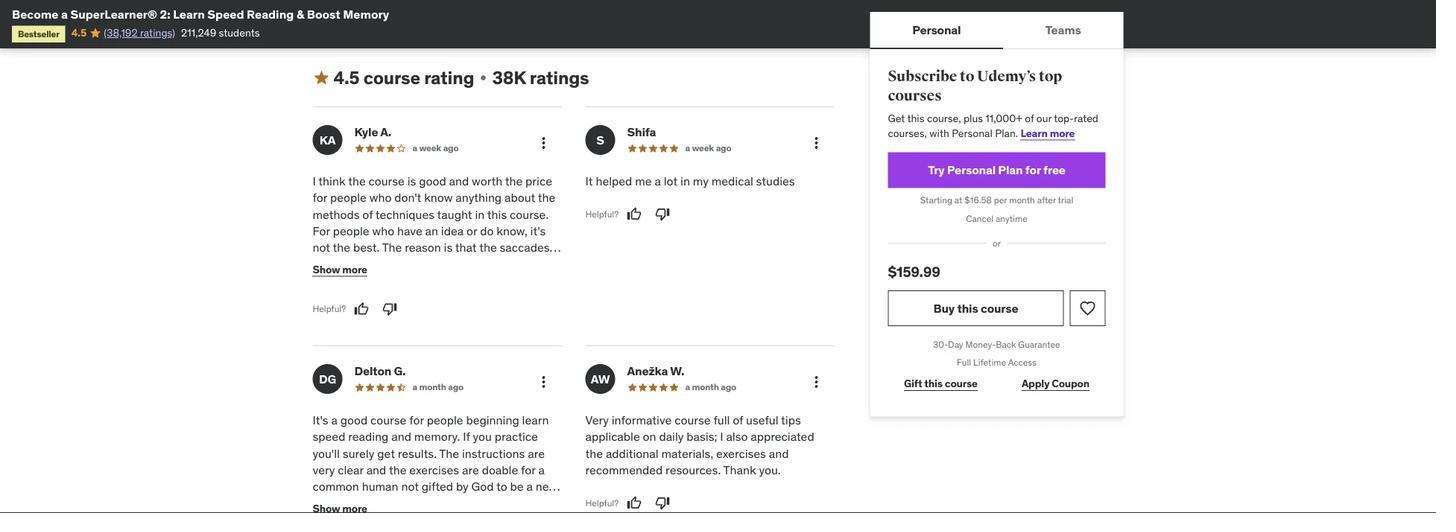 Task type: locate. For each thing, give the bounding box(es) containing it.
1 as from the left
[[369, 257, 381, 272]]

0 horizontal spatial it
[[439, 513, 446, 514]]

0 horizontal spatial week
[[419, 142, 441, 154]]

this up do
[[487, 207, 507, 222]]

0 vertical spatial is
[[408, 173, 416, 189]]

i inside it's a good course for people beginning learn speed reading and memory. if you practice you'll surely get results. the instructions are very clear and the exercises are doable for a common human not gifted by god to be a nerd since the birth, however imma give a 4.5 but not 5 because i felt like it was missin
[[391, 513, 394, 514]]

a week ago up know
[[413, 142, 459, 154]]

1 show from the top
[[313, 16, 340, 29]]

2 horizontal spatial month
[[1010, 195, 1035, 206]]

0 vertical spatial good
[[419, 173, 446, 189]]

a month ago for w.
[[686, 382, 737, 393]]

appreciated
[[751, 429, 815, 445]]

show more up 'improve' on the left of the page
[[313, 263, 367, 276]]

0 vertical spatial speed
[[450, 290, 483, 306]]

good up know
[[419, 173, 446, 189]]

mark review by kyle a. as helpful image
[[354, 302, 369, 317]]

1 week from the left
[[419, 142, 441, 154]]

2 horizontal spatial i
[[720, 429, 724, 445]]

more down top-
[[1050, 126, 1075, 140]]

reading inside it's a good course for people beginning learn speed reading and memory. if you practice you'll surely get results. the instructions are very clear and the exercises are doable for a common human not gifted by god to be a nerd since the birth, however imma give a 4.5 but not 5 because i felt like it was missin
[[348, 429, 389, 445]]

it's a good course for people beginning learn speed reading and memory. if you practice you'll surely get results. the instructions are very clear and the exercises are doable for a common human not gifted by god to be a nerd since the birth, however imma give a 4.5 but not 5 because i felt like it was missin
[[313, 413, 560, 514]]

0 vertical spatial i
[[313, 173, 316, 189]]

helped
[[596, 173, 632, 189]]

to left be
[[497, 480, 507, 495]]

medium image
[[313, 69, 331, 87]]

2 vertical spatial 4.5
[[509, 496, 525, 512]]

idea
[[441, 224, 464, 239]]

0 horizontal spatial the
[[382, 240, 402, 256]]

but
[[528, 496, 546, 512]]

the inside i think the course is good and worth the price for people who don't know anything about the methods of techniques taught in this course. for people who have an idea or do know, it's not the best. the reason is that the saccades part is not as in-depth as it should be, especially since it's the core technique to help improve your reading to a speed reader
[[382, 240, 402, 256]]

1 horizontal spatial speed
[[450, 290, 483, 306]]

1 horizontal spatial good
[[419, 173, 446, 189]]

4.5 course rating
[[334, 67, 474, 89]]

xsmall image right boost
[[370, 17, 382, 29]]

a left lot
[[655, 173, 661, 189]]

tab list
[[870, 12, 1124, 49]]

1 horizontal spatial as
[[433, 257, 445, 272]]

it right like
[[439, 513, 446, 514]]

it's down course.
[[531, 224, 546, 239]]

a down "core"
[[441, 290, 447, 306]]

anything
[[456, 190, 502, 205]]

2 vertical spatial is
[[337, 257, 346, 272]]

think
[[319, 173, 346, 189]]

week up my
[[692, 142, 714, 154]]

more right boost
[[342, 16, 367, 29]]

of right methods at left top
[[363, 207, 373, 222]]

course up basis;
[[675, 413, 711, 428]]

as
[[369, 257, 381, 272], [433, 257, 445, 272]]

are down practice at left
[[528, 446, 545, 461]]

a right it's
[[331, 413, 338, 428]]

personal up the $16.58
[[947, 162, 996, 178]]

for down think
[[313, 190, 327, 205]]

1 a month ago from the left
[[413, 382, 464, 393]]

1 horizontal spatial it
[[448, 257, 455, 272]]

a week ago
[[413, 142, 459, 154], [686, 142, 732, 154]]

also
[[726, 429, 748, 445]]

try personal plan for free
[[928, 162, 1066, 178]]

rated
[[1074, 112, 1099, 125]]

to left udemy's at the right top of page
[[960, 67, 975, 86]]

i inside i think the course is good and worth the price for people who don't know anything about the methods of techniques taught in this course. for people who have an idea or do know, it's not the best. the reason is that the saccades part is not as in-depth as it should be, especially since it's the core technique to help improve your reading to a speed reader
[[313, 173, 316, 189]]

2 vertical spatial helpful?
[[586, 498, 619, 509]]

people up memory. on the bottom of the page
[[427, 413, 463, 428]]

0 horizontal spatial as
[[369, 257, 381, 272]]

a
[[61, 6, 68, 22], [413, 142, 417, 154], [686, 142, 690, 154], [655, 173, 661, 189], [441, 290, 447, 306], [413, 382, 417, 393], [686, 382, 690, 393], [331, 413, 338, 428], [539, 463, 545, 478], [527, 480, 533, 495], [499, 496, 506, 512]]

i inside very informative course full of useful tips applicable on daily basis; i also appreciated the additional materials, exercises and recommended resources. thank you.
[[720, 429, 724, 445]]

0 vertical spatial it
[[448, 257, 455, 272]]

helpful? for s
[[586, 208, 619, 220]]

0 vertical spatial are
[[528, 446, 545, 461]]

4.5 down be
[[509, 496, 525, 512]]

0 vertical spatial more
[[342, 16, 367, 29]]

2 horizontal spatial is
[[444, 240, 453, 256]]

1 horizontal spatial i
[[391, 513, 394, 514]]

gift this course
[[904, 377, 978, 391]]

a right become
[[61, 6, 68, 22]]

0 horizontal spatial are
[[462, 463, 479, 478]]

1 vertical spatial speed
[[313, 429, 345, 445]]

2 vertical spatial more
[[342, 263, 367, 276]]

1 horizontal spatial a week ago
[[686, 142, 732, 154]]

wishlist image
[[1079, 300, 1097, 318]]

this inside get this course, plus 11,000+ of our top-rated courses, with personal plan.
[[908, 112, 925, 125]]

0 vertical spatial helpful?
[[586, 208, 619, 220]]

very
[[313, 463, 335, 478]]

0 vertical spatial reading
[[384, 290, 425, 306]]

month inside starting at $16.58 per month after trial cancel anytime
[[1010, 195, 1035, 206]]

show up 'improve' on the left of the page
[[313, 263, 340, 276]]

1 horizontal spatial exercises
[[717, 446, 766, 461]]

and
[[449, 173, 469, 189], [392, 429, 412, 445], [769, 446, 789, 461], [367, 463, 386, 478]]

on
[[643, 429, 656, 445]]

since inside it's a good course for people beginning learn speed reading and memory. if you practice you'll surely get results. the instructions are very clear and the exercises are doable for a common human not gifted by god to be a nerd since the birth, however imma give a 4.5 but not 5 because i felt like it was missin
[[313, 496, 341, 512]]

1 vertical spatial are
[[462, 463, 479, 478]]

not left 5
[[313, 513, 330, 514]]

2 week from the left
[[692, 142, 714, 154]]

teams
[[1046, 22, 1082, 37]]

2 horizontal spatial of
[[1025, 112, 1034, 125]]

2 show from the top
[[313, 263, 340, 276]]

technique
[[464, 274, 517, 289]]

for
[[313, 224, 330, 239]]

0 vertical spatial show
[[313, 16, 340, 29]]

the up in-
[[382, 240, 402, 256]]

as up "core"
[[433, 257, 445, 272]]

speed down "core"
[[450, 290, 483, 306]]

and up get
[[392, 429, 412, 445]]

1 vertical spatial 4.5
[[334, 67, 360, 89]]

2 vertical spatial people
[[427, 413, 463, 428]]

1 vertical spatial show more
[[313, 263, 367, 276]]

not down for
[[313, 240, 330, 256]]

as left in-
[[369, 257, 381, 272]]

0 horizontal spatial is
[[337, 257, 346, 272]]

1 vertical spatial show
[[313, 263, 340, 276]]

this right buy
[[958, 301, 979, 316]]

xsmall image left 38k
[[477, 72, 489, 84]]

personal
[[913, 22, 961, 37], [952, 126, 993, 140], [947, 162, 996, 178]]

1 vertical spatial show more button
[[313, 255, 367, 285]]

the
[[348, 173, 366, 189], [505, 173, 523, 189], [538, 190, 556, 205], [333, 240, 351, 256], [480, 240, 497, 256], [417, 274, 435, 289], [586, 446, 603, 461], [389, 463, 407, 478], [343, 496, 361, 512]]

course up get
[[371, 413, 407, 428]]

doable
[[482, 463, 518, 478]]

speed inside i think the course is good and worth the price for people who don't know anything about the methods of techniques taught in this course. for people who have an idea or do know, it's not the best. the reason is that the saccades part is not as in-depth as it should be, especially since it's the core technique to help improve your reading to a speed reader
[[450, 290, 483, 306]]

ago up if
[[448, 382, 464, 393]]

0 vertical spatial the
[[382, 240, 402, 256]]

who left don't
[[370, 190, 392, 205]]

1 vertical spatial more
[[1050, 126, 1075, 140]]

0 horizontal spatial i
[[313, 173, 316, 189]]

have
[[397, 224, 422, 239]]

apply coupon
[[1022, 377, 1090, 391]]

delton g.
[[355, 364, 406, 379]]

of right full
[[733, 413, 743, 428]]

1 vertical spatial learn
[[1021, 126, 1048, 140]]

and inside very informative course full of useful tips applicable on daily basis; i also appreciated the additional materials, exercises and recommended resources. thank you.
[[769, 446, 789, 461]]

0 vertical spatial of
[[1025, 112, 1034, 125]]

is up the especially
[[337, 257, 346, 272]]

the down applicable
[[586, 446, 603, 461]]

11,000+
[[986, 112, 1023, 125]]

1 horizontal spatial 4.5
[[334, 67, 360, 89]]

2 vertical spatial i
[[391, 513, 394, 514]]

speed up you'll
[[313, 429, 345, 445]]

0 horizontal spatial a month ago
[[413, 382, 464, 393]]

1 show more button from the top
[[313, 8, 382, 38]]

an
[[425, 224, 438, 239]]

0 horizontal spatial xsmall image
[[370, 17, 382, 29]]

2 horizontal spatial 4.5
[[509, 496, 525, 512]]

this inside "button"
[[958, 301, 979, 316]]

show right the &
[[313, 16, 340, 29]]

2 a month ago from the left
[[686, 382, 737, 393]]

more down the best.
[[342, 263, 367, 276]]

2 vertical spatial of
[[733, 413, 743, 428]]

not down the best.
[[349, 257, 367, 272]]

it up "core"
[[448, 257, 455, 272]]

full
[[714, 413, 730, 428]]

to inside subscribe to udemy's top courses
[[960, 67, 975, 86]]

1 vertical spatial in
[[475, 207, 485, 222]]

1 vertical spatial it's
[[399, 274, 415, 289]]

top
[[1039, 67, 1063, 86]]

is up don't
[[408, 173, 416, 189]]

0 horizontal spatial of
[[363, 207, 373, 222]]

memory
[[343, 6, 389, 22]]

results.
[[398, 446, 437, 461]]

1 horizontal spatial the
[[439, 446, 459, 461]]

1 vertical spatial good
[[340, 413, 368, 428]]

show more button
[[313, 8, 382, 38], [313, 255, 367, 285]]

or down anytime on the top
[[993, 238, 1001, 249]]

0 horizontal spatial in
[[475, 207, 485, 222]]

be,
[[497, 257, 513, 272]]

starting at $16.58 per month after trial cancel anytime
[[921, 195, 1074, 225]]

mark review by anežka w. as unhelpful image
[[655, 496, 670, 511]]

2 show more button from the top
[[313, 255, 367, 285]]

the right think
[[348, 173, 366, 189]]

this up courses,
[[908, 112, 925, 125]]

1 vertical spatial personal
[[952, 126, 993, 140]]

practice
[[495, 429, 538, 445]]

1 horizontal spatial since
[[368, 274, 396, 289]]

0 horizontal spatial month
[[419, 382, 446, 393]]

buy this course
[[934, 301, 1019, 316]]

course inside very informative course full of useful tips applicable on daily basis; i also appreciated the additional materials, exercises and recommended resources. thank you.
[[675, 413, 711, 428]]

1 horizontal spatial month
[[692, 382, 719, 393]]

and inside i think the course is good and worth the price for people who don't know anything about the methods of techniques taught in this course. for people who have an idea or do know, it's not the best. the reason is that the saccades part is not as in-depth as it should be, especially since it's the core technique to help improve your reading to a speed reader
[[449, 173, 469, 189]]

this for get this course, plus 11,000+ of our top-rated courses, with personal plan.
[[908, 112, 925, 125]]

0 horizontal spatial 4.5
[[71, 26, 86, 39]]

1 vertical spatial exercises
[[410, 463, 459, 478]]

lot
[[664, 173, 678, 189]]

free
[[1044, 162, 1066, 178]]

4.5 down superlearner®
[[71, 26, 86, 39]]

learn down our
[[1021, 126, 1048, 140]]

in down anything in the left top of the page
[[475, 207, 485, 222]]

resources.
[[666, 463, 721, 478]]

1 vertical spatial of
[[363, 207, 373, 222]]

this right gift
[[925, 377, 943, 391]]

helpful? left mark review by anežka w. as helpful image
[[586, 498, 619, 509]]

reading up surely
[[348, 429, 389, 445]]

aw
[[591, 372, 610, 387]]

helpful?
[[586, 208, 619, 220], [313, 304, 346, 315], [586, 498, 619, 509]]

0 vertical spatial 4.5
[[71, 26, 86, 39]]

0 vertical spatial it's
[[531, 224, 546, 239]]

0 vertical spatial exercises
[[717, 446, 766, 461]]

the down do
[[480, 240, 497, 256]]

0 horizontal spatial learn
[[173, 6, 205, 22]]

is down idea
[[444, 240, 453, 256]]

week for shifa
[[692, 142, 714, 154]]

a month ago
[[413, 382, 464, 393], [686, 382, 737, 393]]

and down appreciated
[[769, 446, 789, 461]]

1 vertical spatial reading
[[348, 429, 389, 445]]

or inside i think the course is good and worth the price for people who don't know anything about the methods of techniques taught in this course. for people who have an idea or do know, it's not the best. the reason is that the saccades part is not as in-depth as it should be, especially since it's the core technique to help improve your reading to a speed reader
[[467, 224, 477, 239]]

1 vertical spatial i
[[720, 429, 724, 445]]

reading
[[384, 290, 425, 306], [348, 429, 389, 445]]

personal up subscribe
[[913, 22, 961, 37]]

course.
[[510, 207, 549, 222]]

daily
[[659, 429, 684, 445]]

0 horizontal spatial it's
[[399, 274, 415, 289]]

xsmall image
[[370, 17, 382, 29], [477, 72, 489, 84]]

0 vertical spatial in
[[681, 173, 690, 189]]

month up anytime on the top
[[1010, 195, 1035, 206]]

1 vertical spatial it
[[439, 513, 446, 514]]

people up methods at left top
[[330, 190, 367, 205]]

the up part
[[333, 240, 351, 256]]

0 vertical spatial personal
[[913, 22, 961, 37]]

of inside very informative course full of useful tips applicable on daily basis; i also appreciated the additional materials, exercises and recommended resources. thank you.
[[733, 413, 743, 428]]

instructions
[[462, 446, 525, 461]]

course up back
[[981, 301, 1019, 316]]

s
[[597, 132, 604, 148]]

this for gift this course
[[925, 377, 943, 391]]

are up by
[[462, 463, 479, 478]]

with
[[930, 126, 950, 140]]

and up anything in the left top of the page
[[449, 173, 469, 189]]

if
[[463, 429, 470, 445]]

0 vertical spatial learn
[[173, 6, 205, 22]]

you
[[473, 429, 492, 445]]

or left do
[[467, 224, 477, 239]]

helpful? down the especially
[[313, 304, 346, 315]]

who up the best.
[[372, 224, 394, 239]]

tips
[[781, 413, 801, 428]]

additional actions for review by kyle a. image
[[535, 134, 553, 152]]

ka
[[320, 132, 336, 148]]

subscribe
[[888, 67, 957, 86]]

learn up "211,249"
[[173, 6, 205, 22]]

show more button right the &
[[313, 8, 382, 38]]

felt
[[397, 513, 414, 514]]

38k ratings
[[492, 67, 589, 89]]

methods
[[313, 207, 360, 222]]

0 horizontal spatial good
[[340, 413, 368, 428]]

0 vertical spatial since
[[368, 274, 396, 289]]

month up full
[[692, 382, 719, 393]]

4.5 for 4.5 course rating
[[334, 67, 360, 89]]

people down methods at left top
[[333, 224, 370, 239]]

1 horizontal spatial learn
[[1021, 126, 1048, 140]]

show more button up 'improve' on the left of the page
[[313, 255, 367, 285]]

i left "also"
[[720, 429, 724, 445]]

1 horizontal spatial a month ago
[[686, 382, 737, 393]]

1 horizontal spatial it's
[[531, 224, 546, 239]]

2 a week ago from the left
[[686, 142, 732, 154]]

0 horizontal spatial speed
[[313, 429, 345, 445]]

the down price
[[538, 190, 556, 205]]

course,
[[927, 112, 961, 125]]

the down get
[[389, 463, 407, 478]]

a month ago up full
[[686, 382, 737, 393]]

1 horizontal spatial of
[[733, 413, 743, 428]]

i left think
[[313, 173, 316, 189]]

(38,192 ratings)
[[104, 26, 175, 39]]

0 vertical spatial show more
[[313, 16, 367, 29]]

0 horizontal spatial exercises
[[410, 463, 459, 478]]

1 horizontal spatial xsmall image
[[477, 72, 489, 84]]

4.5 right medium image
[[334, 67, 360, 89]]

or
[[467, 224, 477, 239], [993, 238, 1001, 249]]

0 vertical spatial show more button
[[313, 8, 382, 38]]

thank
[[724, 463, 756, 478]]

since down in-
[[368, 274, 396, 289]]

0 horizontal spatial since
[[313, 496, 341, 512]]

reading right 'your'
[[384, 290, 425, 306]]

this
[[908, 112, 925, 125], [487, 207, 507, 222], [958, 301, 979, 316], [925, 377, 943, 391]]

i left felt
[[391, 513, 394, 514]]

4.5 for 4.5
[[71, 26, 86, 39]]

2 as from the left
[[433, 257, 445, 272]]

1 a week ago from the left
[[413, 142, 459, 154]]

month
[[1010, 195, 1035, 206], [419, 382, 446, 393], [692, 382, 719, 393]]

helpful? left mark review by shifa as helpful image
[[586, 208, 619, 220]]

bestseller
[[18, 28, 59, 39]]

1 vertical spatial the
[[439, 446, 459, 461]]

for left free
[[1026, 162, 1041, 178]]

informative
[[612, 413, 672, 428]]

exercises up thank
[[717, 446, 766, 461]]

a inside i think the course is good and worth the price for people who don't know anything about the methods of techniques taught in this course. for people who have an idea or do know, it's not the best. the reason is that the saccades part is not as in-depth as it should be, especially since it's the core technique to help improve your reading to a speed reader
[[441, 290, 447, 306]]

1 horizontal spatial week
[[692, 142, 714, 154]]

the down memory. on the bottom of the page
[[439, 446, 459, 461]]

very informative course full of useful tips applicable on daily basis; i also appreciated the additional materials, exercises and recommended resources. thank you.
[[586, 413, 815, 478]]

reader
[[486, 290, 520, 306]]

teams button
[[1004, 12, 1124, 48]]

0 horizontal spatial or
[[467, 224, 477, 239]]

personal down the plus
[[952, 126, 993, 140]]

since up 5
[[313, 496, 341, 512]]

0 horizontal spatial a week ago
[[413, 142, 459, 154]]



Task type: describe. For each thing, give the bounding box(es) containing it.
our
[[1037, 112, 1052, 125]]

i think the course is good and worth the price for people who don't know anything about the methods of techniques taught in this course. for people who have an idea or do know, it's not the best. the reason is that the saccades part is not as in-depth as it should be, especially since it's the core technique to help improve your reading to a speed reader
[[313, 173, 556, 306]]

starting
[[921, 195, 953, 206]]

top-
[[1054, 112, 1074, 125]]

not up however
[[401, 480, 419, 495]]

it inside i think the course is good and worth the price for people who don't know anything about the methods of techniques taught in this course. for people who have an idea or do know, it's not the best. the reason is that the saccades part is not as in-depth as it should be, especially since it's the core technique to help improve your reading to a speed reader
[[448, 257, 455, 272]]

learn more link
[[1021, 126, 1075, 140]]

1 horizontal spatial are
[[528, 446, 545, 461]]

me
[[635, 173, 652, 189]]

and up human
[[367, 463, 386, 478]]

this for buy this course
[[958, 301, 979, 316]]

mark review by shifa as helpful image
[[627, 207, 642, 222]]

additional
[[606, 446, 659, 461]]

to down "core"
[[427, 290, 438, 306]]

you'll
[[313, 446, 340, 461]]

access
[[1008, 357, 1037, 369]]

the down depth
[[417, 274, 435, 289]]

good inside it's a good course for people beginning learn speed reading and memory. if you practice you'll surely get results. the instructions are very clear and the exercises are doable for a common human not gifted by god to be a nerd since the birth, however imma give a 4.5 but not 5 because i felt like it was missin
[[340, 413, 368, 428]]

course down full
[[945, 377, 978, 391]]

at
[[955, 195, 963, 206]]

30-
[[934, 339, 948, 350]]

price
[[526, 173, 552, 189]]

it inside it's a good course for people beginning learn speed reading and memory. if you practice you'll surely get results. the instructions are very clear and the exercises are doable for a common human not gifted by god to be a nerd since the birth, however imma give a 4.5 but not 5 because i felt like it was missin
[[439, 513, 446, 514]]

my
[[693, 173, 709, 189]]

to inside it's a good course for people beginning learn speed reading and memory. if you practice you'll surely get results. the instructions are very clear and the exercises are doable for a common human not gifted by god to be a nerd since the birth, however imma give a 4.5 but not 5 because i felt like it was missin
[[497, 480, 507, 495]]

surely
[[343, 446, 375, 461]]

taught
[[437, 207, 472, 222]]

course inside "button"
[[981, 301, 1019, 316]]

1 horizontal spatial or
[[993, 238, 1001, 249]]

buy this course button
[[888, 291, 1064, 326]]

learn more
[[1021, 126, 1075, 140]]

a up nerd
[[539, 463, 545, 478]]

the up the about
[[505, 173, 523, 189]]

full
[[957, 357, 972, 369]]

1 show more from the top
[[313, 16, 367, 29]]

medical
[[712, 173, 754, 189]]

back
[[996, 339, 1017, 350]]

be
[[510, 480, 524, 495]]

gifted
[[422, 480, 453, 495]]

a right give
[[499, 496, 506, 512]]

personal inside get this course, plus 11,000+ of our top-rated courses, with personal plan.
[[952, 126, 993, 140]]

human
[[362, 480, 399, 495]]

a month ago for g.
[[413, 382, 464, 393]]

kyle a.
[[355, 125, 392, 140]]

anežka w.
[[627, 364, 685, 379]]

very
[[586, 413, 609, 428]]

gift
[[904, 377, 923, 391]]

cancel
[[966, 213, 994, 225]]

speed inside it's a good course for people beginning learn speed reading and memory. if you practice you'll surely get results. the instructions are very clear and the exercises are doable for a common human not gifted by god to be a nerd since the birth, however imma give a 4.5 but not 5 because i felt like it was missin
[[313, 429, 345, 445]]

courses,
[[888, 126, 927, 140]]

boost
[[307, 6, 341, 22]]

1 vertical spatial people
[[333, 224, 370, 239]]

ago for shifa
[[716, 142, 732, 154]]

month for very informative course full of useful tips applicable on daily basis; i also appreciated the additional materials, exercises and recommended resources. thank you.
[[692, 382, 719, 393]]

do
[[480, 224, 494, 239]]

a.
[[380, 125, 392, 140]]

mark review by shifa as unhelpful image
[[655, 207, 670, 222]]

personal inside button
[[913, 22, 961, 37]]

especially
[[313, 274, 365, 289]]

30-day money-back guarantee full lifetime access
[[934, 339, 1061, 369]]

apply coupon button
[[1006, 369, 1106, 399]]

exercises inside very informative course full of useful tips applicable on daily basis; i also appreciated the additional materials, exercises and recommended resources. thank you.
[[717, 446, 766, 461]]

a up memory. on the bottom of the page
[[413, 382, 417, 393]]

4.5 inside it's a good course for people beginning learn speed reading and memory. if you practice you'll surely get results. the instructions are very clear and the exercises are doable for a common human not gifted by god to be a nerd since the birth, however imma give a 4.5 but not 5 because i felt like it was missin
[[509, 496, 525, 512]]

a up basis;
[[686, 382, 690, 393]]

1 vertical spatial is
[[444, 240, 453, 256]]

personal button
[[870, 12, 1004, 48]]

try personal plan for free link
[[888, 152, 1106, 188]]

2 show more from the top
[[313, 263, 367, 276]]

additional actions for review by anežka w. image
[[808, 374, 826, 392]]

apply
[[1022, 377, 1050, 391]]

clear
[[338, 463, 364, 478]]

mark review by anežka w. as helpful image
[[627, 496, 642, 511]]

saccades
[[500, 240, 550, 256]]

2 vertical spatial personal
[[947, 162, 996, 178]]

ago for delton g.
[[448, 382, 464, 393]]

the inside very informative course full of useful tips applicable on daily basis; i also appreciated the additional materials, exercises and recommended resources. thank you.
[[586, 446, 603, 461]]

reading inside i think the course is good and worth the price for people who don't know anything about the methods of techniques taught in this course. for people who have an idea or do know, it's not the best. the reason is that the saccades part is not as in-depth as it should be, especially since it's the core technique to help improve your reading to a speed reader
[[384, 290, 425, 306]]

applicable
[[586, 429, 640, 445]]

good inside i think the course is good and worth the price for people who don't know anything about the methods of techniques taught in this course. for people who have an idea or do know, it's not the best. the reason is that the saccades part is not as in-depth as it should be, especially since it's the core technique to help improve your reading to a speed reader
[[419, 173, 446, 189]]

depth
[[399, 257, 430, 272]]

courses
[[888, 87, 942, 105]]

try
[[928, 162, 945, 178]]

211,249
[[181, 26, 216, 39]]

exercises inside it's a good course for people beginning learn speed reading and memory. if you practice you'll surely get results. the instructions are very clear and the exercises are doable for a common human not gifted by god to be a nerd since the birth, however imma give a 4.5 but not 5 because i felt like it was missin
[[410, 463, 459, 478]]

birth,
[[364, 496, 392, 512]]

of inside get this course, plus 11,000+ of our top-rated courses, with personal plan.
[[1025, 112, 1034, 125]]

a right be
[[527, 480, 533, 495]]

a week ago for kyle a.
[[413, 142, 459, 154]]

memory.
[[414, 429, 460, 445]]

get
[[888, 112, 905, 125]]

mark review by kyle a. as unhelpful image
[[383, 302, 397, 317]]

about
[[505, 190, 536, 205]]

improve
[[313, 290, 356, 306]]

1 horizontal spatial in
[[681, 173, 690, 189]]

211,249 students
[[181, 26, 260, 39]]

1 vertical spatial xsmall image
[[477, 72, 489, 84]]

guarantee
[[1019, 339, 1061, 350]]

course inside i think the course is good and worth the price for people who don't know anything about the methods of techniques taught in this course. for people who have an idea or do know, it's not the best. the reason is that the saccades part is not as in-depth as it should be, especially since it's the core technique to help improve your reading to a speed reader
[[369, 173, 405, 189]]

g.
[[394, 364, 406, 379]]

in inside i think the course is good and worth the price for people who don't know anything about the methods of techniques taught in this course. for people who have an idea or do know, it's not the best. the reason is that the saccades part is not as in-depth as it should be, especially since it's the core technique to help improve your reading to a speed reader
[[475, 207, 485, 222]]

beginning
[[466, 413, 519, 428]]

plus
[[964, 112, 983, 125]]

common
[[313, 480, 359, 495]]

useful
[[746, 413, 779, 428]]

because
[[343, 513, 388, 514]]

was
[[449, 513, 470, 514]]

this inside i think the course is good and worth the price for people who don't know anything about the methods of techniques taught in this course. for people who have an idea or do know, it's not the best. the reason is that the saccades part is not as in-depth as it should be, especially since it's the core technique to help improve your reading to a speed reader
[[487, 207, 507, 222]]

&
[[297, 6, 304, 22]]

to left the help on the bottom of page
[[520, 274, 530, 289]]

1 vertical spatial helpful?
[[313, 304, 346, 315]]

for inside i think the course is good and worth the price for people who don't know anything about the methods of techniques taught in this course. for people who have an idea or do know, it's not the best. the reason is that the saccades part is not as in-depth as it should be, especially since it's the core technique to help improve your reading to a speed reader
[[313, 190, 327, 205]]

additional actions for review by delton g. image
[[535, 374, 553, 392]]

a up the it helped me a lot in my medical studies
[[686, 142, 690, 154]]

per
[[994, 195, 1007, 206]]

subscribe to udemy's top courses
[[888, 67, 1063, 105]]

best.
[[353, 240, 380, 256]]

techniques
[[376, 207, 435, 222]]

the inside it's a good course for people beginning learn speed reading and memory. if you practice you'll surely get results. the instructions are very clear and the exercises are doable for a common human not gifted by god to be a nerd since the birth, however imma give a 4.5 but not 5 because i felt like it was missin
[[439, 446, 459, 461]]

for up memory. on the bottom of the page
[[409, 413, 424, 428]]

ago for kyle a.
[[443, 142, 459, 154]]

week for kyle a.
[[419, 142, 441, 154]]

know,
[[497, 224, 528, 239]]

a week ago for shifa
[[686, 142, 732, 154]]

ratings
[[530, 67, 589, 89]]

helpful? for aw
[[586, 498, 619, 509]]

course up a.
[[364, 67, 420, 89]]

$159.99
[[888, 263, 941, 281]]

tab list containing personal
[[870, 12, 1124, 49]]

1 vertical spatial who
[[372, 224, 394, 239]]

kyle
[[355, 125, 378, 140]]

0 vertical spatial who
[[370, 190, 392, 205]]

become
[[12, 6, 58, 22]]

$16.58
[[965, 195, 992, 206]]

materials,
[[662, 446, 714, 461]]

people inside it's a good course for people beginning learn speed reading and memory. if you practice you'll surely get results. the instructions are very clear and the exercises are doable for a common human not gifted by god to be a nerd since the birth, however imma give a 4.5 but not 5 because i felt like it was missin
[[427, 413, 463, 428]]

superlearner®
[[70, 6, 157, 22]]

learn
[[522, 413, 549, 428]]

give
[[474, 496, 497, 512]]

a up don't
[[413, 142, 417, 154]]

0 vertical spatial people
[[330, 190, 367, 205]]

2:
[[160, 6, 171, 22]]

course inside it's a good course for people beginning learn speed reading and memory. if you practice you'll surely get results. the instructions are very clear and the exercises are doable for a common human not gifted by god to be a nerd since the birth, however imma give a 4.5 but not 5 because i felt like it was missin
[[371, 413, 407, 428]]

ago for anežka w.
[[721, 382, 737, 393]]

buy
[[934, 301, 955, 316]]

since inside i think the course is good and worth the price for people who don't know anything about the methods of techniques taught in this course. for people who have an idea or do know, it's not the best. the reason is that the saccades part is not as in-depth as it should be, especially since it's the core technique to help improve your reading to a speed reader
[[368, 274, 396, 289]]

additional actions for review by shifa image
[[808, 134, 826, 152]]

of inside i think the course is good and worth the price for people who don't know anything about the methods of techniques taught in this course. for people who have an idea or do know, it's not the best. the reason is that the saccades part is not as in-depth as it should be, especially since it's the core technique to help improve your reading to a speed reader
[[363, 207, 373, 222]]

lifetime
[[974, 357, 1007, 369]]

0 vertical spatial xsmall image
[[370, 17, 382, 29]]

the up because in the left of the page
[[343, 496, 361, 512]]

month for it's a good course for people beginning learn speed reading and memory. if you practice you'll surely get results. the instructions are very clear and the exercises are doable for a common human not gifted by god to be a nerd since the birth, however imma give a 4.5 but not 5 because i felt like it was missin
[[419, 382, 446, 393]]

38k
[[492, 67, 526, 89]]

for up be
[[521, 463, 536, 478]]

help
[[533, 274, 556, 289]]



Task type: vqa. For each thing, say whether or not it's contained in the screenshot.
'Log in'
no



